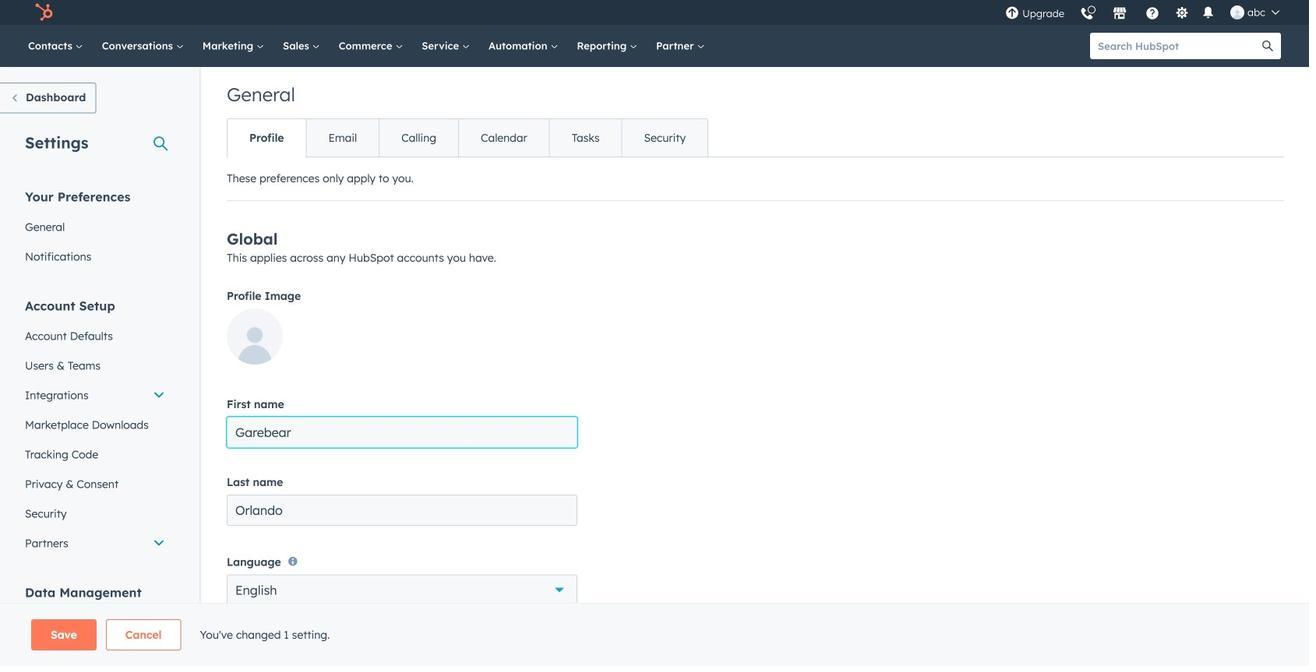 Task type: locate. For each thing, give the bounding box(es) containing it.
Search HubSpot search field
[[1091, 33, 1255, 59]]

account setup element
[[16, 297, 175, 559]]

navigation
[[227, 118, 709, 157]]

your preferences element
[[16, 188, 175, 272]]

menu
[[998, 0, 1291, 25]]

None text field
[[227, 417, 578, 448]]

None text field
[[227, 495, 578, 526]]



Task type: describe. For each thing, give the bounding box(es) containing it.
data management element
[[16, 584, 175, 667]]

gary orlando image
[[1231, 5, 1245, 19]]

marketplaces image
[[1113, 7, 1127, 21]]



Task type: vqa. For each thing, say whether or not it's contained in the screenshot.
'Create' button
no



